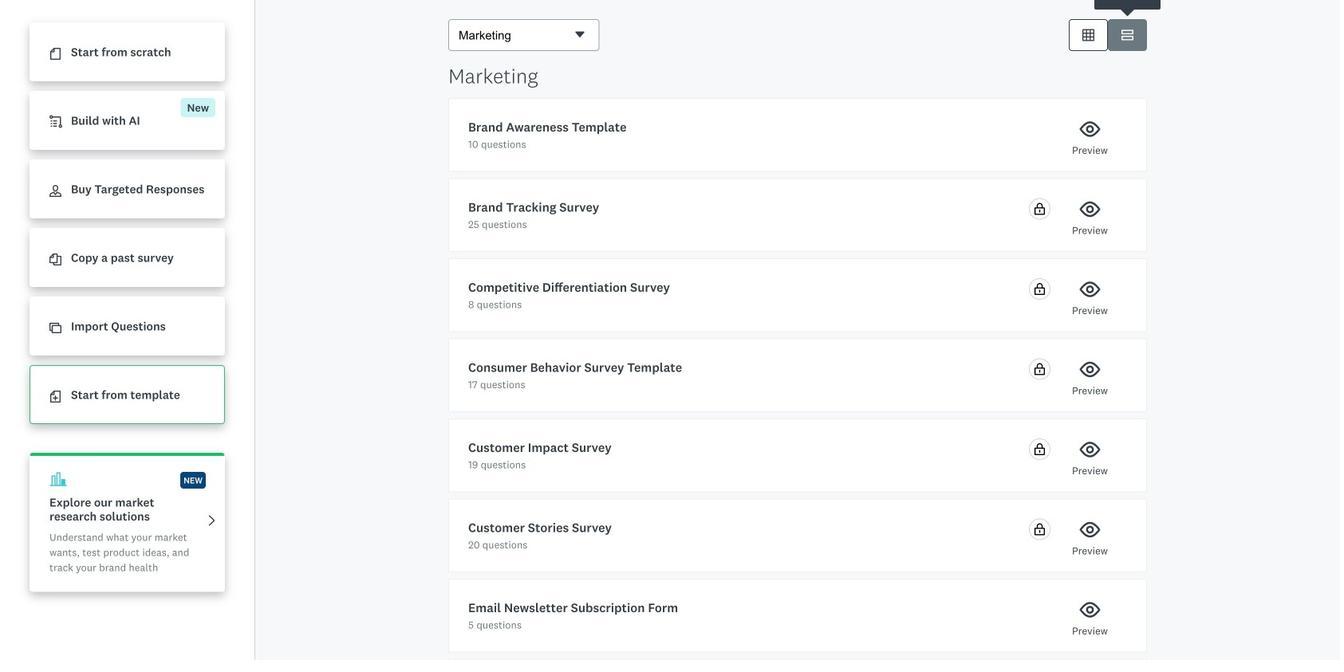 Task type: locate. For each thing, give the bounding box(es) containing it.
lock image for 3rd eye icon from the top
[[1034, 443, 1046, 455]]

4 eye image from the top
[[1080, 520, 1100, 540]]

1 lock image from the top
[[1034, 443, 1046, 455]]

2 lock image from the top
[[1034, 283, 1046, 295]]

0 vertical spatial eye image
[[1080, 279, 1100, 300]]

lock image for second eye icon from the top
[[1034, 203, 1046, 215]]

grid image
[[1082, 29, 1094, 41]]

2 vertical spatial lock image
[[1034, 363, 1046, 375]]

document image
[[49, 48, 61, 60]]

lock image for first eye image from the top
[[1034, 283, 1046, 295]]

eye image
[[1080, 119, 1100, 140], [1080, 199, 1100, 220], [1080, 439, 1100, 460], [1080, 520, 1100, 540], [1080, 600, 1100, 621]]

3 eye image from the top
[[1080, 439, 1100, 460]]

user image
[[49, 185, 61, 197]]

lock image
[[1034, 203, 1046, 215], [1034, 283, 1046, 295], [1034, 363, 1046, 375]]

1 eye image from the top
[[1080, 279, 1100, 300]]

3 lock image from the top
[[1034, 363, 1046, 375]]

1 vertical spatial eye image
[[1080, 359, 1100, 380]]

eye image
[[1080, 279, 1100, 300], [1080, 359, 1100, 380]]

1 vertical spatial lock image
[[1034, 283, 1046, 295]]

1 lock image from the top
[[1034, 203, 1046, 215]]

2 lock image from the top
[[1034, 524, 1046, 536]]

documentclone image
[[49, 254, 61, 266]]

0 vertical spatial lock image
[[1034, 443, 1046, 455]]

lock image
[[1034, 443, 1046, 455], [1034, 524, 1046, 536]]

1 vertical spatial lock image
[[1034, 524, 1046, 536]]

tooltip
[[1008, 0, 1247, 10]]

0 vertical spatial lock image
[[1034, 203, 1046, 215]]



Task type: vqa. For each thing, say whether or not it's contained in the screenshot.
DocumentPlus image
yes



Task type: describe. For each thing, give the bounding box(es) containing it.
5 eye image from the top
[[1080, 600, 1100, 621]]

lock image for 1st eye image from the bottom
[[1034, 363, 1046, 375]]

lock image for second eye icon from the bottom of the page
[[1034, 524, 1046, 536]]

1 eye image from the top
[[1080, 119, 1100, 140]]

textboxmultiple image
[[1121, 29, 1133, 41]]

clone image
[[49, 322, 61, 334]]

chevronright image
[[206, 515, 218, 527]]

documentplus image
[[49, 391, 61, 403]]

2 eye image from the top
[[1080, 199, 1100, 220]]

2 eye image from the top
[[1080, 359, 1100, 380]]



